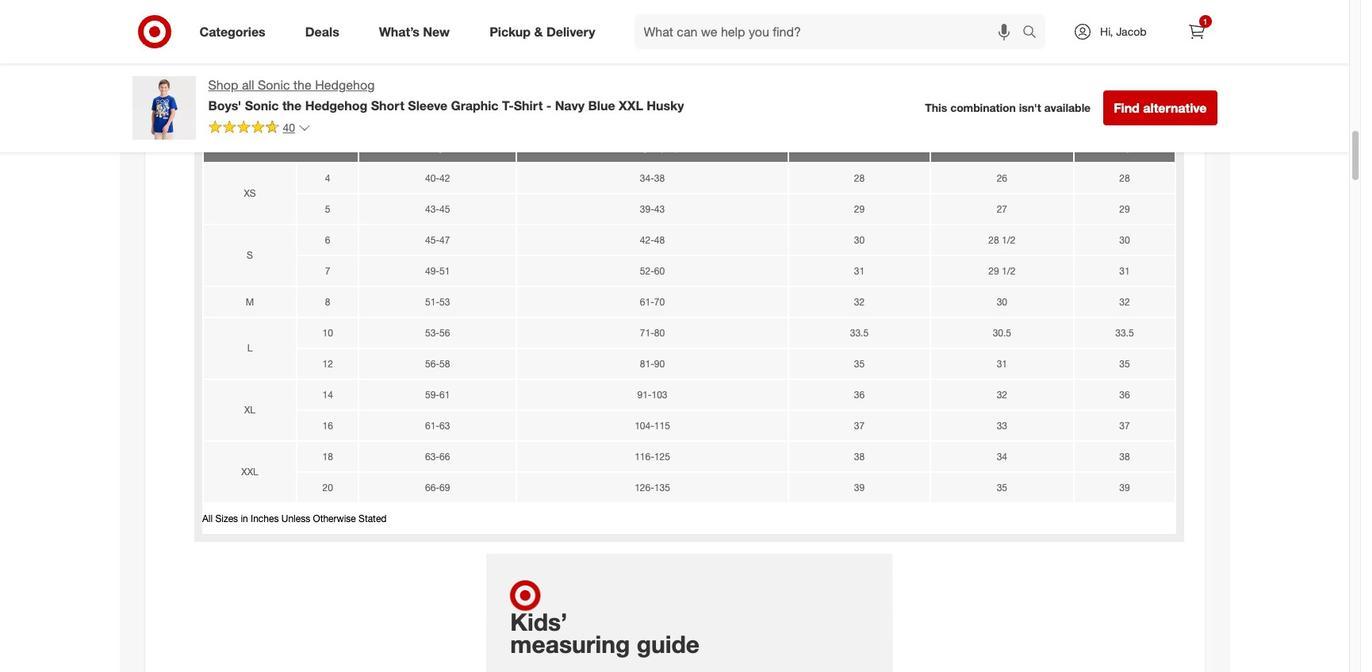 Task type: locate. For each thing, give the bounding box(es) containing it.
hi,
[[1101, 25, 1113, 38]]

1 vertical spatial sonic
[[245, 97, 279, 113]]

hedgehog left short
[[305, 97, 368, 113]]

1 link
[[1179, 14, 1214, 49]]

graphic
[[451, 97, 499, 113]]

0 vertical spatial the
[[294, 77, 312, 93]]

delivery
[[547, 23, 596, 39]]

sleeve
[[408, 97, 448, 113]]

sonic up the 40 link
[[245, 97, 279, 113]]

sonic right all
[[258, 77, 290, 93]]

0 vertical spatial hedgehog
[[315, 77, 375, 93]]

navy
[[555, 97, 585, 113]]

xxl
[[619, 97, 643, 113]]

what's new link
[[366, 14, 470, 49]]

40 link
[[208, 120, 311, 138]]

boys'
[[208, 97, 241, 113]]

t-
[[502, 97, 514, 113]]

search
[[1016, 25, 1054, 41]]

search button
[[1016, 14, 1054, 52]]

0 vertical spatial sonic
[[258, 77, 290, 93]]

what's
[[379, 23, 420, 39]]

1 vertical spatial hedgehog
[[305, 97, 368, 113]]

husky
[[647, 97, 684, 113]]

categories link
[[186, 14, 285, 49]]

new
[[423, 23, 450, 39]]

pickup
[[490, 23, 531, 39]]

hedgehog up short
[[315, 77, 375, 93]]

40
[[283, 120, 295, 134]]

shop
[[208, 77, 238, 93]]

charts
[[233, 39, 279, 57]]

all
[[242, 77, 254, 93]]

sonic
[[258, 77, 290, 93], [245, 97, 279, 113]]

the
[[294, 77, 312, 93], [282, 97, 302, 113]]

available
[[1045, 101, 1091, 114]]

size
[[199, 39, 229, 57]]

jacob
[[1117, 25, 1147, 38]]

deals link
[[292, 14, 359, 49]]

hedgehog
[[315, 77, 375, 93], [305, 97, 368, 113]]



Task type: describe. For each thing, give the bounding box(es) containing it.
short
[[371, 97, 405, 113]]

this
[[925, 101, 948, 114]]

pickup & delivery
[[490, 23, 596, 39]]

1 vertical spatial the
[[282, 97, 302, 113]]

isn't
[[1019, 101, 1042, 114]]

deals
[[305, 23, 339, 39]]

pickup & delivery link
[[476, 14, 615, 49]]

What can we help you find? suggestions appear below search field
[[634, 14, 1027, 49]]

find alternative button
[[1104, 90, 1218, 125]]

what's new
[[379, 23, 450, 39]]

this combination isn't available
[[925, 101, 1091, 114]]

shirt
[[514, 97, 543, 113]]

blue
[[588, 97, 615, 113]]

find
[[1114, 100, 1140, 116]]

image of boys' sonic the hedgehog short sleeve graphic t-shirt - navy blue xxl husky image
[[132, 76, 196, 140]]

combination
[[951, 101, 1016, 114]]

find alternative
[[1114, 100, 1207, 116]]

hi, jacob
[[1101, 25, 1147, 38]]

-
[[547, 97, 552, 113]]

size charts
[[199, 39, 279, 57]]

categories
[[200, 23, 266, 39]]

&
[[534, 23, 543, 39]]

shop all sonic the hedgehog boys' sonic the hedgehog short sleeve graphic t-shirt - navy blue xxl husky
[[208, 77, 684, 113]]

size charts button
[[158, 23, 1192, 74]]

1
[[1203, 17, 1208, 26]]

alternative
[[1144, 100, 1207, 116]]



Task type: vqa. For each thing, say whether or not it's contained in the screenshot.
DEALS
yes



